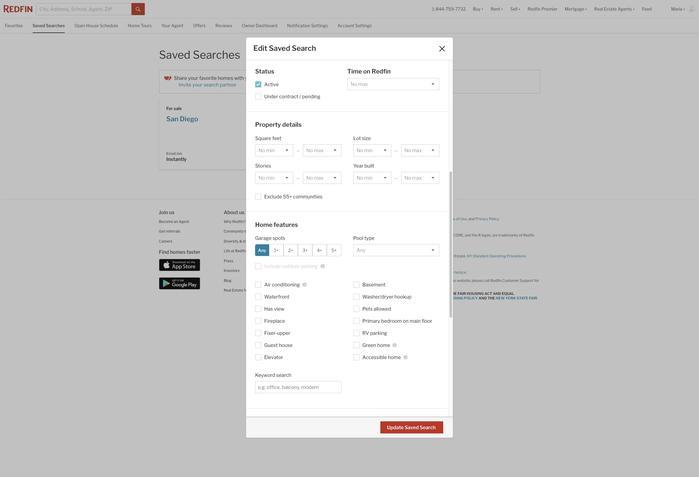 Task type: vqa. For each thing, say whether or not it's contained in the screenshot.
the bottommost $3,995
no



Task type: describe. For each thing, give the bounding box(es) containing it.
pending inside edit saved search dialog
[[302, 94, 321, 100]]

edit saved search dialog
[[246, 38, 453, 477]]

housing inside new york state fair housing notice
[[372, 301, 389, 305]]

update saved search
[[387, 425, 436, 431]]

pending inside redfin and all redfin variants, title forward, walk score, and the r logos, are trademarks of redfin corporation, registered or pending in the uspto.
[[398, 237, 412, 242]]

washer/dryer hookup
[[363, 294, 412, 300]]

1 vertical spatial 1-844-759-7732 link
[[366, 283, 395, 287]]

saved inside button
[[405, 425, 419, 431]]

join
[[159, 210, 168, 215]]

standard
[[473, 254, 489, 258]]

0 vertical spatial agent
[[171, 23, 184, 28]]

with
[[234, 75, 244, 81]]

licensed
[[369, 254, 383, 258]]

air conditioning
[[264, 282, 300, 288]]

download the redfin app from the google play store image
[[159, 277, 200, 289]]

square
[[255, 136, 271, 141]]

redfin right as
[[435, 254, 446, 258]]

Any radio
[[255, 244, 270, 256]]

1 vertical spatial in
[[409, 254, 412, 258]]

rv parking
[[363, 331, 387, 336]]

primary bedroom on main floor
[[363, 318, 433, 324]]

1 vertical spatial agent
[[179, 219, 189, 224]]

type
[[365, 236, 375, 241]]

no results
[[412, 425, 435, 431]]

find us
[[289, 210, 305, 215]]

redfin for is
[[372, 291, 386, 296]]

rights
[[404, 208, 413, 213]]

life
[[224, 249, 230, 253]]

account settings
[[338, 23, 372, 28]]

2 vertical spatial in
[[361, 310, 364, 315]]

blog
[[224, 278, 232, 283]]

1 vertical spatial 1-
[[366, 283, 369, 287]]

why
[[224, 219, 232, 224]]

terms
[[445, 217, 456, 221]]

the inside redfin is committed to and abides by the fair housing act and equal opportunity act. read redfin's
[[450, 291, 457, 296]]

about us
[[224, 210, 245, 215]]

basement
[[363, 282, 386, 288]]

1 horizontal spatial housing
[[447, 296, 464, 301]]

search inside dialog
[[276, 373, 292, 378]]

your agent
[[161, 23, 184, 28]]

— for year built
[[395, 175, 399, 181]]

title forward button
[[289, 279, 311, 283]]

1 horizontal spatial search
[[256, 75, 272, 81]]

any
[[258, 248, 266, 253]]

0 vertical spatial 844-
[[436, 6, 446, 12]]

/
[[300, 94, 301, 100]]

or inside if you are using a screen reader, or having trouble reading this website, please call redfin customer support for help at
[[407, 278, 411, 283]]

if you are using a screen reader, or having trouble reading this website, please call redfin customer support for help at
[[354, 278, 540, 287]]

loans
[[319, 269, 329, 273]]

update
[[387, 425, 404, 431]]

include
[[264, 264, 281, 269]]

state
[[517, 296, 529, 301]]

abides
[[429, 291, 443, 296]]

me for orange
[[304, 151, 309, 156]]

are inside redfin and all redfin variants, title forward, walk score, and the r logos, are trademarks of redfin corporation, registered or pending in the uspto.
[[493, 233, 498, 237]]

diversity & inclusion
[[224, 239, 258, 243]]

account settings link
[[338, 18, 372, 32]]

has
[[264, 306, 273, 312]]

inclusion
[[243, 239, 258, 243]]

us for join us
[[169, 210, 175, 215]]

us
[[303, 219, 308, 224]]

&
[[240, 239, 242, 243]]

edit
[[254, 44, 268, 53]]

email for san
[[166, 151, 176, 156]]

at inside if you are using a screen reader, or having trouble reading this website, please call redfin customer support for help at
[[362, 283, 365, 287]]

are inside if you are using a screen reader, or having trouble reading this website, please call redfin customer support for help at
[[364, 278, 369, 283]]

call
[[484, 278, 490, 283]]

real estate news button
[[224, 288, 254, 293]]

walk
[[440, 233, 450, 237]]

has view
[[264, 306, 285, 312]]

privacy policy link
[[476, 217, 499, 221]]

redfin is committed to and abides by the fair housing act and equal opportunity act. read redfin's
[[372, 291, 515, 301]]

2 horizontal spatial and
[[493, 291, 502, 296]]

0 horizontal spatial on
[[363, 68, 371, 75]]

share your favorite homes with your search partner. invite your search partner
[[174, 75, 290, 88]]

new york state fair housing notice
[[372, 296, 538, 305]]

0 vertical spatial 759-
[[446, 6, 456, 12]]

option group inside edit saved search dialog
[[255, 244, 342, 256]]

protection
[[437, 270, 455, 275]]

feed button
[[639, 0, 668, 18]]

time on redfin
[[348, 68, 391, 75]]

0 horizontal spatial fair
[[437, 296, 446, 301]]

no results button
[[405, 422, 443, 434]]

reader,
[[395, 278, 407, 283]]

for sale
[[166, 106, 182, 111]]

contract
[[279, 94, 299, 100]]

0 horizontal spatial real
[[224, 288, 231, 293]]

3+
[[303, 248, 308, 253]]

us for about us
[[239, 210, 245, 215]]

screen
[[383, 278, 394, 283]]

investors
[[224, 268, 240, 273]]

1 vertical spatial searches
[[193, 48, 240, 61]]

act.
[[400, 296, 408, 301]]

City, Address, School, Agent, ZIP search field
[[36, 3, 132, 15]]

home tours
[[128, 23, 152, 28]]

#01521930
[[379, 246, 399, 250]]

.
[[499, 217, 500, 221]]

1 vertical spatial 1-844-759-7732
[[366, 283, 395, 287]]

guest house
[[264, 343, 293, 348]]

outdoor
[[282, 264, 300, 269]]

subsidiaries
[[289, 249, 317, 255]]

2 horizontal spatial home
[[308, 269, 318, 273]]

redfin left is
[[354, 254, 365, 258]]

redfin?
[[233, 219, 246, 224]]

a
[[380, 278, 382, 283]]

account
[[338, 23, 355, 28]]

keyword
[[255, 373, 275, 378]]

floor
[[422, 318, 433, 324]]

©
[[372, 208, 375, 213]]

4+ radio
[[313, 244, 327, 256]]

0 horizontal spatial the
[[416, 237, 422, 242]]

waterfront
[[264, 294, 290, 300]]

55+
[[283, 194, 292, 200]]

and right score,
[[465, 233, 472, 237]]

use
[[461, 217, 467, 221]]

stories
[[255, 163, 271, 169]]

policy
[[489, 217, 499, 221]]

fair inside redfin is committed to and abides by the fair housing act and equal opportunity act. read redfin's
[[458, 291, 466, 296]]

support
[[520, 278, 534, 283]]

0 vertical spatial of
[[456, 217, 460, 221]]

of inside redfin and all redfin variants, title forward, walk score, and the r logos, are trademarks of redfin corporation, registered or pending in the uspto.
[[519, 233, 523, 237]]

fair inside new york state fair housing notice
[[529, 296, 538, 301]]

1 horizontal spatial and
[[479, 296, 487, 301]]

sale
[[174, 106, 182, 111]]

new york state fair housing notice link
[[372, 296, 538, 305]]

you
[[357, 278, 363, 283]]

1 horizontal spatial the
[[488, 296, 495, 301]]

all
[[398, 208, 403, 213]]

life at redfin button
[[224, 249, 247, 253]]

and left the all
[[368, 233, 374, 237]]

0 vertical spatial 7732
[[456, 6, 466, 12]]

registered
[[376, 237, 393, 242]]

owner dashboard link
[[242, 18, 278, 32]]

garage
[[255, 236, 272, 241]]

main
[[410, 318, 421, 324]]

offers
[[193, 23, 206, 28]]

search for update saved search
[[420, 425, 436, 431]]

guest
[[264, 343, 278, 348]]

email me never
[[294, 151, 309, 162]]

to
[[415, 291, 420, 296]]

— for lot size
[[395, 148, 399, 153]]



Task type: locate. For each thing, give the bounding box(es) containing it.
why redfin? button
[[224, 219, 246, 224]]

equal housing opportunity image
[[354, 291, 368, 306]]

results
[[420, 425, 435, 431]]

1 horizontal spatial parking
[[370, 331, 387, 336]]

on right time
[[363, 68, 371, 75]]

impact
[[244, 229, 256, 234]]

5+ radio
[[327, 244, 342, 256]]

to
[[384, 254, 387, 258]]

new
[[413, 254, 421, 258]]

option group containing any
[[255, 244, 342, 256]]

searches up favorite
[[193, 48, 240, 61]]

1 vertical spatial on
[[403, 318, 409, 324]]

email inside email me never
[[294, 151, 303, 156]]

homes up the download the redfin app on the apple app store image
[[170, 249, 186, 255]]

0 horizontal spatial saved searches
[[33, 23, 65, 28]]

0 vertical spatial on
[[363, 68, 371, 75]]

home up 'garage'
[[255, 221, 273, 228]]

contact
[[289, 219, 302, 224]]

2 horizontal spatial in
[[413, 237, 416, 242]]

agent right an at the top left of page
[[179, 219, 189, 224]]

2+
[[288, 248, 293, 253]]

us up redfin?
[[239, 210, 245, 215]]

2 settings from the left
[[356, 23, 372, 28]]

bay
[[289, 269, 295, 273]]

the left r
[[472, 233, 478, 237]]

3+ radio
[[298, 244, 313, 256]]

diversity & inclusion button
[[224, 239, 258, 243]]

home right accessible at the right bottom of the page
[[388, 355, 401, 361]]

2 horizontal spatial us
[[300, 210, 305, 215]]

notice
[[455, 270, 467, 275]]

1 vertical spatial or
[[407, 278, 411, 283]]

redfin premier button
[[524, 0, 562, 18]]

become an agent button
[[159, 219, 189, 224]]

0 vertical spatial parking
[[301, 264, 318, 269]]

feed
[[643, 6, 652, 12]]

home for home features
[[255, 221, 273, 228]]

0 horizontal spatial search
[[204, 82, 219, 88]]

2 vertical spatial home
[[308, 269, 318, 273]]

in left new
[[409, 254, 412, 258]]

1 us from the left
[[169, 210, 175, 215]]

settings for account settings
[[356, 23, 372, 28]]

1 vertical spatial are
[[364, 278, 369, 283]]

become an agent
[[159, 219, 189, 224]]

home inside edit saved search dialog
[[255, 221, 273, 228]]

0 vertical spatial 1-
[[433, 6, 436, 12]]

us up 'us'
[[300, 210, 305, 215]]

2 me from the left
[[304, 151, 309, 156]]

1 horizontal spatial find
[[289, 210, 299, 215]]

share
[[174, 75, 187, 81]]

1 horizontal spatial pending
[[398, 237, 412, 242]]

1 horizontal spatial 759-
[[446, 6, 456, 12]]

open house schedule
[[75, 23, 118, 28]]

search right keyword
[[276, 373, 292, 378]]

redfin's
[[420, 296, 437, 301]]

0 vertical spatial home
[[378, 343, 390, 348]]

email up never
[[294, 151, 303, 156]]

download the redfin app on the apple app store image
[[159, 259, 200, 271]]

your right with
[[245, 75, 255, 81]]

1 horizontal spatial the
[[472, 233, 478, 237]]

or left having
[[407, 278, 411, 283]]

0 horizontal spatial or
[[394, 237, 397, 242]]

0 vertical spatial at
[[231, 249, 235, 253]]

notification settings link
[[287, 18, 328, 32]]

1 vertical spatial search
[[204, 82, 219, 88]]

0 horizontal spatial and
[[420, 291, 429, 296]]

1 vertical spatial 7732
[[386, 283, 395, 287]]

1 vertical spatial 844-
[[369, 283, 377, 287]]

copyright:
[[354, 208, 371, 213]]

0 horizontal spatial in
[[361, 310, 364, 315]]

get referrals button
[[159, 229, 180, 234]]

2 vertical spatial search
[[276, 373, 292, 378]]

redfin left premier
[[528, 6, 541, 12]]

home for accessible home
[[388, 355, 401, 361]]

website,
[[457, 278, 471, 283]]

0 vertical spatial search
[[256, 75, 272, 81]]

and right to
[[420, 291, 429, 296]]

759-
[[446, 6, 456, 12], [377, 283, 386, 287]]

1 vertical spatial find
[[159, 249, 169, 255]]

me inside email me instantly
[[177, 151, 182, 156]]

list box
[[348, 78, 440, 90], [255, 144, 294, 156], [303, 144, 342, 156], [354, 144, 392, 156], [402, 144, 440, 156], [255, 172, 294, 184], [303, 172, 342, 184], [354, 172, 392, 184], [402, 172, 440, 184], [354, 244, 440, 256]]

0 horizontal spatial email
[[166, 151, 176, 156]]

are right logos,
[[493, 233, 498, 237]]

search for edit saved search
[[292, 44, 316, 53]]

0 horizontal spatial 1-844-759-7732
[[366, 283, 395, 287]]

your up "invite"
[[188, 75, 198, 81]]

san
[[166, 115, 179, 123]]

home
[[378, 343, 390, 348], [388, 355, 401, 361]]

2023
[[376, 208, 385, 213]]

1 me from the left
[[177, 151, 182, 156]]

home up accessible home
[[378, 343, 390, 348]]

0 horizontal spatial searches
[[46, 23, 65, 28]]

find down careers
[[159, 249, 169, 255]]

1 horizontal spatial email
[[294, 151, 303, 156]]

pending up business
[[398, 237, 412, 242]]

open house schedule link
[[75, 18, 118, 32]]

exclude 55+ communities
[[264, 194, 323, 200]]

0 horizontal spatial 759-
[[377, 283, 386, 287]]

pool
[[354, 236, 364, 241]]

community impact
[[224, 229, 256, 234]]

0 horizontal spatial me
[[177, 151, 182, 156]]

home inside home tours link
[[128, 23, 140, 28]]

redfin inside redfin and all redfin variants, title forward, walk score, and the r logos, are trademarks of redfin corporation, registered or pending in the uspto.
[[524, 233, 535, 237]]

conditioning
[[272, 282, 300, 288]]

and right the policy
[[479, 296, 487, 301]]

community impact button
[[224, 229, 256, 234]]

exclude
[[264, 194, 282, 200]]

home features
[[255, 221, 298, 228]]

at right life
[[231, 249, 235, 253]]

contact us
[[289, 219, 308, 224]]

1+ radio
[[269, 244, 284, 256]]

home left tours
[[128, 23, 140, 28]]

on left main
[[403, 318, 409, 324]]

accessible home
[[363, 355, 401, 361]]

the left 'new'
[[488, 296, 495, 301]]

of left use
[[456, 217, 460, 221]]

san diego
[[166, 115, 198, 123]]

redfin inside redfin is committed to and abides by the fair housing act and equal opportunity act. read redfin's
[[372, 291, 386, 296]]

me up never
[[304, 151, 309, 156]]

1 settings from the left
[[311, 23, 328, 28]]

why redfin?
[[224, 219, 246, 224]]

redfin
[[354, 233, 367, 237], [379, 233, 393, 237], [372, 291, 386, 296]]

property
[[255, 121, 281, 128]]

countries
[[289, 292, 311, 298]]

— for square feet
[[297, 148, 300, 153]]

find for find us
[[289, 210, 299, 215]]

act
[[485, 291, 493, 296]]

at right help
[[362, 283, 365, 287]]

1 horizontal spatial us
[[239, 210, 245, 215]]

0 horizontal spatial parking
[[301, 264, 318, 269]]

0 vertical spatial search
[[292, 44, 316, 53]]

2 us from the left
[[239, 210, 245, 215]]

redfin inside edit saved search dialog
[[372, 68, 391, 75]]

york
[[506, 296, 516, 301]]

redfin for and
[[354, 233, 367, 237]]

1-
[[433, 6, 436, 12], [366, 283, 369, 287]]

1 horizontal spatial 1-
[[433, 6, 436, 12]]

trademarks
[[499, 233, 519, 237]]

your
[[188, 75, 198, 81], [245, 75, 255, 81], [193, 82, 203, 88]]

option group
[[255, 244, 342, 256]]

the right by
[[450, 291, 457, 296]]

parking left loans
[[301, 264, 318, 269]]

1 horizontal spatial 1-844-759-7732
[[433, 6, 466, 12]]

reserved.
[[414, 208, 430, 213]]

status
[[255, 68, 274, 75]]

0 horizontal spatial us
[[169, 210, 175, 215]]

0 horizontal spatial 1-844-759-7732 link
[[366, 283, 395, 287]]

0 vertical spatial in
[[413, 237, 416, 242]]

or inside redfin and all redfin variants, title forward, walk score, and the r logos, are trademarks of redfin corporation, registered or pending in the uspto.
[[394, 237, 397, 242]]

search inside update saved search button
[[420, 425, 436, 431]]

1 vertical spatial pending
[[398, 237, 412, 242]]

1-844-759-7732 link
[[433, 6, 466, 12], [366, 283, 395, 287]]

settings right account
[[356, 23, 372, 28]]

or
[[394, 237, 397, 242], [407, 278, 411, 283]]

settings right the notification at left top
[[311, 23, 328, 28]]

0 vertical spatial real
[[446, 254, 454, 258]]

1 horizontal spatial me
[[304, 151, 309, 156]]

redfin inside button
[[528, 6, 541, 12]]

e.g. office, balcony, modern text field
[[258, 385, 339, 390]]

or up '#01521930'
[[394, 237, 397, 242]]

homes up partner
[[218, 75, 233, 81]]

0 horizontal spatial pending
[[302, 94, 321, 100]]

2 horizontal spatial housing
[[467, 291, 484, 296]]

email inside email me instantly
[[166, 151, 176, 156]]

redfin down &
[[235, 249, 247, 253]]

instantly
[[166, 156, 187, 162]]

find up contact
[[289, 210, 299, 215]]

using
[[370, 278, 379, 283]]

1 horizontal spatial in
[[409, 254, 412, 258]]

consumer protection notice
[[418, 270, 467, 275]]

careers button
[[159, 239, 172, 243]]

settings
[[311, 23, 328, 28], [356, 23, 372, 28]]

1 horizontal spatial on
[[403, 318, 409, 324]]

1 horizontal spatial search
[[420, 425, 436, 431]]

fair housing policy and the
[[437, 296, 496, 301]]

logos,
[[482, 233, 492, 237]]

0 horizontal spatial 7732
[[386, 283, 395, 287]]

pets allowed
[[363, 306, 391, 312]]

title
[[289, 279, 296, 283]]

searches left open in the top left of the page
[[46, 23, 65, 28]]

2 email from the left
[[294, 151, 303, 156]]

1 vertical spatial saved searches
[[159, 48, 240, 61]]

1 horizontal spatial 7732
[[456, 6, 466, 12]]

the left the uspto.
[[416, 237, 422, 242]]

1 vertical spatial 759-
[[377, 283, 386, 287]]

bay equity home loans
[[289, 269, 329, 273]]

redfin right trademarks
[[524, 233, 535, 237]]

your right "invite"
[[193, 82, 203, 88]]

careers
[[159, 239, 172, 243]]

redfin right time
[[372, 68, 391, 75]]

1 vertical spatial real
[[224, 288, 231, 293]]

0 vertical spatial home
[[128, 23, 140, 28]]

notice
[[390, 301, 404, 305]]

1 horizontal spatial 1-844-759-7732 link
[[433, 6, 466, 12]]

1 horizontal spatial at
[[362, 283, 365, 287]]

by
[[444, 291, 449, 296]]

redfin left "is"
[[372, 291, 386, 296]]

premier
[[542, 6, 558, 12]]

me for san
[[177, 151, 182, 156]]

and right ,
[[469, 217, 475, 221]]

844-
[[436, 6, 446, 12], [369, 283, 377, 287]]

copyright: © 2023 redfin. all rights reserved.
[[354, 208, 430, 213]]

agent right your in the top left of the page
[[171, 23, 184, 28]]

redfin right the all
[[379, 233, 393, 237]]

pending right /
[[302, 94, 321, 100]]

0 horizontal spatial search
[[292, 44, 316, 53]]

email up instantly
[[166, 151, 176, 156]]

search right the no
[[420, 425, 436, 431]]

property details
[[255, 121, 302, 128]]

join us
[[159, 210, 175, 215]]

0 horizontal spatial settings
[[311, 23, 328, 28]]

real down blog button
[[224, 288, 231, 293]]

edit saved search element
[[254, 44, 431, 53]]

in inside redfin and all redfin variants, title forward, walk score, and the r logos, are trademarks of redfin corporation, registered or pending in the uspto.
[[413, 237, 416, 242]]

settings for notification settings
[[311, 23, 328, 28]]

1 email from the left
[[166, 151, 176, 156]]

1 vertical spatial home
[[388, 355, 401, 361]]

1 horizontal spatial 844-
[[436, 6, 446, 12]]

get referrals
[[159, 229, 180, 234]]

0 horizontal spatial the
[[450, 291, 457, 296]]

3 us from the left
[[300, 210, 305, 215]]

0 horizontal spatial are
[[364, 278, 369, 283]]

0 horizontal spatial homes
[[170, 249, 186, 255]]

include outdoor parking
[[264, 264, 318, 269]]

reviews link
[[216, 18, 232, 32]]

0 horizontal spatial 1-
[[366, 283, 369, 287]]

— for stories
[[297, 175, 300, 181]]

invite
[[179, 82, 192, 88]]

and right the act
[[493, 291, 502, 296]]

1 vertical spatial at
[[362, 283, 365, 287]]

real left estate.
[[446, 254, 454, 258]]

consumer
[[418, 270, 436, 275]]

parking up the green home on the bottom of page
[[370, 331, 387, 336]]

0 vertical spatial searches
[[46, 23, 65, 28]]

terms of use link
[[445, 217, 467, 221]]

2+ radio
[[284, 244, 298, 256]]

home for green home
[[378, 343, 390, 348]]

0 vertical spatial pending
[[302, 94, 321, 100]]

of right trademarks
[[519, 233, 523, 237]]

in left local
[[361, 310, 364, 315]]

home left loans
[[308, 269, 318, 273]]

housing inside redfin is committed to and abides by the fair housing act and equal opportunity act. read redfin's
[[467, 291, 484, 296]]

1 horizontal spatial searches
[[193, 48, 240, 61]]

r
[[479, 233, 481, 237]]

details
[[283, 121, 302, 128]]

become
[[159, 219, 173, 224]]

us for find us
[[300, 210, 305, 215]]

operating
[[489, 254, 506, 258]]

0 vertical spatial 1-844-759-7732
[[433, 6, 466, 12]]

0 horizontal spatial of
[[456, 217, 460, 221]]

home tours link
[[128, 18, 152, 32]]

1 horizontal spatial or
[[407, 278, 411, 283]]

find for find homes faster
[[159, 249, 169, 255]]

bedroom
[[382, 318, 402, 324]]

1 vertical spatial home
[[255, 221, 273, 228]]

email for orange
[[294, 151, 303, 156]]

0 vertical spatial or
[[394, 237, 397, 242]]

primary
[[363, 318, 381, 324]]

find homes faster
[[159, 249, 201, 255]]

homes inside share your favorite homes with your search partner. invite your search partner
[[218, 75, 233, 81]]

in right variants, in the right of the page
[[413, 237, 416, 242]]

1 vertical spatial parking
[[370, 331, 387, 336]]

search down favorite
[[204, 82, 219, 88]]

saved searches link
[[33, 18, 65, 32]]

0 vertical spatial 1-844-759-7732 link
[[433, 6, 466, 12]]

submit search image
[[136, 7, 141, 12]]

1 horizontal spatial saved searches
[[159, 48, 240, 61]]

redfin up california
[[354, 233, 367, 237]]

active
[[264, 82, 279, 88]]

redfin right call
[[491, 278, 502, 283]]

1 horizontal spatial of
[[519, 233, 523, 237]]

redfin inside if you are using a screen reader, or having trouble reading this website, please call redfin customer support for help at
[[491, 278, 502, 283]]

1 vertical spatial search
[[420, 425, 436, 431]]

1 horizontal spatial are
[[493, 233, 498, 237]]

me inside email me never
[[304, 151, 309, 156]]

score,
[[451, 233, 464, 237]]

0 horizontal spatial housing
[[372, 301, 389, 305]]

0 vertical spatial saved searches
[[33, 23, 65, 28]]

your agent link
[[161, 18, 184, 32]]

reading
[[437, 278, 450, 283]]

search down status
[[256, 75, 272, 81]]

search down the notification settings
[[292, 44, 316, 53]]

are right the you
[[364, 278, 369, 283]]

me up instantly
[[177, 151, 182, 156]]

new
[[496, 296, 505, 301]]

home for home tours
[[128, 23, 140, 28]]

0 horizontal spatial 844-
[[369, 283, 377, 287]]

us right join
[[169, 210, 175, 215]]



